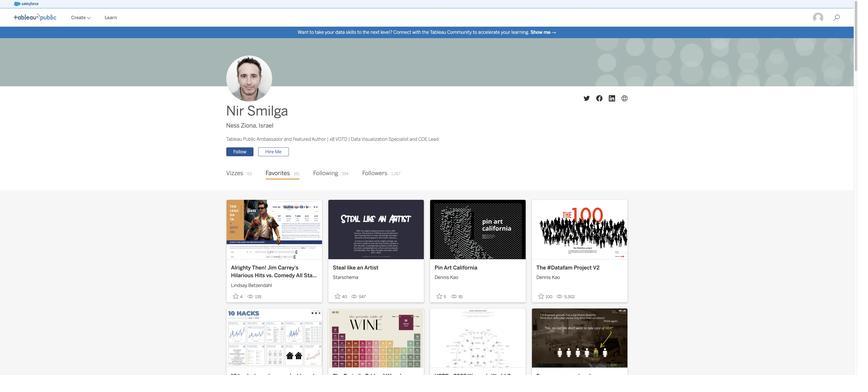 Task type: vqa. For each thing, say whether or not it's contained in the screenshot.


Task type: describe. For each thing, give the bounding box(es) containing it.
the #datafam project v2 link
[[537, 264, 623, 272]]

dennis kao for art
[[435, 275, 459, 280]]

547
[[359, 295, 366, 299]]

steal like an artist link
[[333, 264, 419, 272]]

me
[[544, 30, 551, 35]]

dennis kao link for project
[[537, 272, 623, 281]]

next
[[371, 30, 380, 35]]

vizzes
[[226, 170, 243, 177]]

hilarious
[[231, 273, 254, 279]]

me
[[275, 149, 282, 155]]

smilganir.medium.com image
[[622, 95, 628, 102]]

Add Favorite button
[[231, 292, 245, 301]]

twitter.com image
[[584, 95, 590, 102]]

starschema link
[[333, 272, 419, 281]]

Add Favorite button
[[333, 292, 349, 301]]

california
[[453, 265, 478, 271]]

art
[[444, 265, 452, 271]]

hire
[[265, 149, 274, 155]]

facebook.com image
[[596, 95, 603, 102]]

2 and from the left
[[410, 137, 418, 142]]

community
[[447, 30, 472, 35]]

dennis for the
[[537, 275, 551, 280]]

jim
[[268, 265, 277, 271]]

#datafam
[[547, 265, 573, 271]]

alrighty
[[231, 265, 251, 271]]

lindsay
[[231, 283, 247, 288]]

5
[[444, 295, 446, 299]]

carrey's
[[278, 265, 299, 271]]

0 vertical spatial tableau
[[430, 30, 446, 35]]

135 views element
[[245, 292, 264, 302]]

smilga‬‎
[[247, 103, 288, 119]]

lead
[[429, 137, 439, 142]]

hire me button
[[258, 148, 289, 156]]

pin
[[435, 265, 443, 271]]

hits
[[255, 273, 265, 279]]

alrighty then! jim carrey's hilarious hits vs. comedy all stars #dataplusmovies
[[231, 265, 317, 287]]

ziona,
[[241, 122, 258, 129]]

coe
[[419, 137, 428, 142]]

visualization
[[362, 137, 388, 142]]

go to search image
[[827, 14, 847, 21]]

kao for #datafam
[[552, 275, 560, 280]]

connect
[[394, 30, 411, 35]]

547 views element
[[349, 292, 368, 302]]

steal like an artist
[[333, 265, 379, 271]]

ness
[[226, 122, 240, 129]]

1 | from the left
[[327, 137, 329, 142]]

3 to from the left
[[473, 30, 477, 35]]

follow button
[[226, 148, 254, 156]]

4
[[240, 295, 243, 299]]

40
[[342, 295, 347, 299]]

81
[[459, 295, 463, 299]]

63
[[247, 172, 252, 177]]

0 horizontal spatial tableau
[[226, 137, 242, 142]]

194
[[342, 172, 349, 177]]

1 your from the left
[[325, 30, 335, 35]]

2 to from the left
[[357, 30, 362, 35]]

want to take your data skills to the next level? connect with the tableau community to accelerate your learning. show me →
[[298, 30, 556, 35]]

1 the from the left
[[363, 30, 370, 35]]

lindsay betzendahl
[[231, 283, 272, 288]]

81 views element
[[449, 292, 465, 302]]

161
[[294, 172, 300, 177]]



Task type: locate. For each thing, give the bounding box(es) containing it.
2 kao from the left
[[552, 275, 560, 280]]

1 horizontal spatial the
[[422, 30, 429, 35]]

0 horizontal spatial dennis
[[435, 275, 449, 280]]

pin art california link
[[435, 264, 521, 272]]

1 horizontal spatial your
[[501, 30, 511, 35]]

dennis
[[435, 275, 449, 280], [537, 275, 551, 280]]

dennis kao down art
[[435, 275, 459, 280]]

want
[[298, 30, 309, 35]]

lindsay betzendahl link
[[231, 280, 318, 289]]

1 vertical spatial tableau
[[226, 137, 242, 142]]

and left featured
[[284, 137, 292, 142]]

level?
[[381, 30, 393, 35]]

show
[[531, 30, 543, 35]]

1 horizontal spatial tableau
[[430, 30, 446, 35]]

5,302 views element
[[554, 292, 577, 302]]

135
[[255, 295, 262, 299]]

1 horizontal spatial dennis kao link
[[537, 272, 623, 281]]

0 horizontal spatial |
[[327, 137, 329, 142]]

0 horizontal spatial add favorite button
[[435, 292, 449, 301]]

‫nir smilga‬‎
[[226, 103, 288, 119]]

workbook thumbnail image
[[227, 200, 322, 259], [328, 200, 424, 259], [430, 200, 526, 259], [532, 200, 628, 259], [227, 309, 322, 368], [328, 309, 424, 368], [430, 309, 526, 368], [532, 309, 628, 368]]

0 horizontal spatial the
[[363, 30, 370, 35]]

0 horizontal spatial your
[[325, 30, 335, 35]]

2 the from the left
[[422, 30, 429, 35]]

x8
[[330, 137, 335, 142]]

|
[[327, 137, 329, 142], [349, 137, 350, 142]]

featured
[[293, 137, 311, 142]]

add favorite button for pin
[[435, 292, 449, 301]]

follow
[[233, 149, 247, 155]]

0 horizontal spatial and
[[284, 137, 292, 142]]

to left the take
[[310, 30, 314, 35]]

tableau public ambassador and featured author | x8 votd | data visualization specialist and coe lead
[[226, 137, 439, 142]]

an
[[357, 265, 363, 271]]

to right skills
[[357, 30, 362, 35]]

2 dennis from the left
[[537, 275, 551, 280]]

kao for art
[[450, 275, 459, 280]]

learn
[[105, 15, 117, 20]]

1 dennis kao link from the left
[[435, 272, 521, 281]]

1 to from the left
[[310, 30, 314, 35]]

kao
[[450, 275, 459, 280], [552, 275, 560, 280]]

tableau right the with
[[430, 30, 446, 35]]

create button
[[64, 9, 98, 27]]

add favorite button left 81 on the bottom right
[[435, 292, 449, 301]]

your left learning.
[[501, 30, 511, 35]]

following
[[313, 170, 338, 177]]

learn link
[[98, 9, 124, 27]]

the right the with
[[422, 30, 429, 35]]

1 horizontal spatial and
[[410, 137, 418, 142]]

pin art california
[[435, 265, 478, 271]]

terry.turtle image
[[813, 12, 824, 24]]

vs.
[[266, 273, 273, 279]]

author
[[312, 137, 326, 142]]

israel
[[259, 122, 274, 129]]

→
[[552, 30, 556, 35]]

1 horizontal spatial dennis
[[537, 275, 551, 280]]

0 horizontal spatial dennis kao link
[[435, 272, 521, 281]]

comedy
[[274, 273, 295, 279]]

to left accelerate
[[473, 30, 477, 35]]

dennis kao link down california
[[435, 272, 521, 281]]

2 dennis kao link from the left
[[537, 272, 623, 281]]

ness ziona, israel
[[226, 122, 274, 129]]

your right the take
[[325, 30, 335, 35]]

dennis kao
[[435, 275, 459, 280], [537, 275, 560, 280]]

and left coe on the left top of the page
[[410, 137, 418, 142]]

0 horizontal spatial to
[[310, 30, 314, 35]]

votd
[[336, 137, 348, 142]]

with
[[412, 30, 421, 35]]

your
[[325, 30, 335, 35], [501, 30, 511, 35]]

v2
[[593, 265, 600, 271]]

| left data
[[349, 137, 350, 142]]

1 horizontal spatial dennis kao
[[537, 275, 560, 280]]

‫nir
[[226, 103, 244, 119]]

dennis for pin
[[435, 275, 449, 280]]

and
[[284, 137, 292, 142], [410, 137, 418, 142]]

take
[[315, 30, 324, 35]]

Add Favorite button
[[435, 292, 449, 301], [537, 292, 554, 301]]

salesforce logo image
[[14, 2, 38, 6]]

1 add favorite button from the left
[[435, 292, 449, 301]]

5,302
[[565, 295, 575, 299]]

#dataplusmovies
[[231, 280, 274, 287]]

dennis down pin
[[435, 275, 449, 280]]

100
[[546, 295, 553, 299]]

1 horizontal spatial kao
[[552, 275, 560, 280]]

then!
[[252, 265, 267, 271]]

2 your from the left
[[501, 30, 511, 35]]

0 horizontal spatial dennis kao
[[435, 275, 459, 280]]

favorites
[[266, 170, 290, 177]]

learning.
[[512, 30, 530, 35]]

steal
[[333, 265, 346, 271]]

skills
[[346, 30, 356, 35]]

stars
[[304, 273, 317, 279]]

2 dennis kao from the left
[[537, 275, 560, 280]]

the left the next
[[363, 30, 370, 35]]

1 kao from the left
[[450, 275, 459, 280]]

dennis kao down the
[[537, 275, 560, 280]]

2 | from the left
[[349, 137, 350, 142]]

1,267
[[392, 172, 401, 177]]

| left x8
[[327, 137, 329, 142]]

add favorite button left 5,302
[[537, 292, 554, 301]]

dennis kao for #datafam
[[537, 275, 560, 280]]

public
[[243, 137, 256, 142]]

add favorite button for the
[[537, 292, 554, 301]]

all
[[296, 273, 303, 279]]

dennis kao link down project
[[537, 272, 623, 281]]

dennis kao link
[[435, 272, 521, 281], [537, 272, 623, 281]]

0 horizontal spatial kao
[[450, 275, 459, 280]]

the #datafam project v2
[[537, 265, 600, 271]]

alrighty then! jim carrey's hilarious hits vs. comedy all stars #dataplusmovies link
[[231, 264, 318, 287]]

project
[[574, 265, 592, 271]]

kao down #datafam
[[552, 275, 560, 280]]

followers
[[362, 170, 388, 177]]

add favorite button containing 100
[[537, 292, 554, 301]]

logo image
[[14, 13, 56, 21]]

show me link
[[531, 30, 551, 35]]

starschema
[[333, 275, 358, 280]]

betzendahl
[[248, 283, 272, 288]]

data
[[336, 30, 345, 35]]

specialist
[[389, 137, 409, 142]]

linkedin.com image
[[609, 95, 615, 102]]

2 horizontal spatial to
[[473, 30, 477, 35]]

tableau
[[430, 30, 446, 35], [226, 137, 242, 142]]

1 dennis kao from the left
[[435, 275, 459, 280]]

add favorite button containing 5
[[435, 292, 449, 301]]

1 horizontal spatial |
[[349, 137, 350, 142]]

avatar image
[[226, 56, 272, 102]]

dennis kao link for california
[[435, 272, 521, 281]]

to
[[310, 30, 314, 35], [357, 30, 362, 35], [473, 30, 477, 35]]

artist
[[364, 265, 379, 271]]

kao down pin art california
[[450, 275, 459, 280]]

like
[[347, 265, 356, 271]]

dennis down the
[[537, 275, 551, 280]]

create
[[71, 15, 86, 20]]

1 horizontal spatial to
[[357, 30, 362, 35]]

hire me
[[265, 149, 282, 155]]

2 add favorite button from the left
[[537, 292, 554, 301]]

the
[[537, 265, 546, 271]]

1 dennis from the left
[[435, 275, 449, 280]]

1 horizontal spatial add favorite button
[[537, 292, 554, 301]]

1 and from the left
[[284, 137, 292, 142]]

accelerate
[[478, 30, 500, 35]]

tableau down ness
[[226, 137, 242, 142]]

the
[[363, 30, 370, 35], [422, 30, 429, 35]]

ambassador
[[257, 137, 283, 142]]

data
[[351, 137, 361, 142]]



